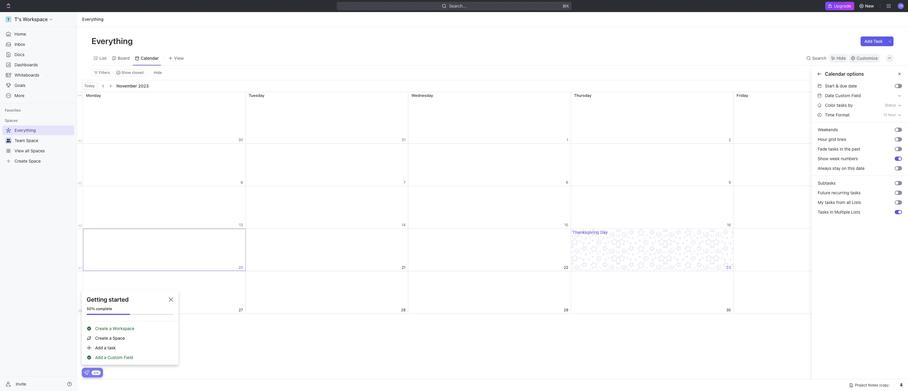 Task type: describe. For each thing, give the bounding box(es) containing it.
invite
[[16, 382, 26, 387]]

wn
[[78, 94, 82, 97]]

start
[[825, 83, 835, 89]]

create space link
[[2, 157, 73, 166]]

multiple
[[835, 210, 850, 215]]

fade tasks in the past
[[818, 147, 861, 152]]

overdue
[[900, 142, 905, 157]]

dashboards
[[15, 62, 38, 67]]

row containing 13
[[77, 186, 897, 229]]

create for create a space
[[95, 336, 108, 341]]

customize for customize
[[857, 55, 878, 61]]

hide inside hide dropdown button
[[837, 55, 846, 61]]

view for view all spaces
[[15, 148, 24, 153]]

tb button
[[896, 1, 906, 11]]

8
[[566, 180, 569, 185]]

calendar options inside button
[[825, 95, 859, 101]]

tasks for in
[[829, 147, 839, 152]]

search...
[[449, 3, 467, 8]]

0 vertical spatial everything link
[[81, 16, 105, 23]]

in inside fade tasks in the past button
[[840, 147, 844, 152]]

fields
[[825, 130, 837, 135]]

show closed button
[[114, 69, 146, 76]]

1 subtasks button from the top
[[816, 137, 895, 147]]

copy
[[825, 164, 836, 169]]

monday
[[86, 93, 101, 98]]

add task
[[865, 39, 883, 44]]

show for show week numbers
[[818, 156, 829, 161]]

board link
[[117, 54, 130, 62]]

inbox link
[[2, 40, 74, 49]]

weekends
[[818, 127, 838, 132]]

1 calendar options from the top
[[825, 71, 864, 77]]

future
[[818, 190, 831, 195]]

hour grid lines button
[[816, 135, 895, 144]]

add for add task
[[865, 39, 873, 44]]

12 hour
[[884, 113, 896, 117]]

delete view
[[825, 183, 848, 188]]

onboarding checklist button element
[[84, 371, 89, 376]]

Search tasks... text field
[[833, 68, 894, 77]]

whiteboards link
[[2, 70, 74, 80]]

28
[[401, 308, 406, 313]]

t's
[[15, 17, 21, 22]]

2 subtasks button from the top
[[816, 179, 895, 188]]

copy link
[[825, 164, 843, 169]]

create a space
[[95, 336, 125, 341]]

23
[[727, 265, 731, 270]]

1 vertical spatial workspace
[[113, 326, 134, 331]]

everything for top everything link
[[82, 17, 104, 22]]

7
[[404, 180, 406, 185]]

the
[[845, 147, 851, 152]]

permissions
[[846, 173, 869, 179]]

my tasks from all lists
[[818, 200, 862, 205]]

lists inside my tasks from all lists "button"
[[852, 200, 862, 205]]

more for more
[[15, 93, 24, 98]]

goals link
[[2, 81, 74, 90]]

tasks
[[818, 210, 829, 215]]

view button
[[166, 51, 186, 65]]

21
[[402, 265, 406, 270]]

sharing
[[825, 173, 840, 179]]

docs link
[[2, 50, 74, 60]]

calendar inside calendar options button
[[825, 95, 843, 101]]

48
[[78, 309, 82, 313]]

sidebar navigation
[[0, 12, 78, 392]]

filters
[[99, 70, 110, 75]]

time format
[[825, 112, 850, 118]]

1 vertical spatial subtasks
[[818, 181, 836, 186]]

t's workspace, , element
[[5, 16, 11, 22]]

31
[[402, 138, 406, 142]]

in inside 'tasks in multiple lists' button
[[830, 210, 834, 215]]

sharing & permissions button
[[816, 171, 905, 181]]

my
[[818, 200, 824, 205]]

22
[[564, 265, 569, 270]]

15
[[565, 223, 569, 227]]

44
[[78, 139, 82, 143]]

calendar inside calendar link
[[141, 55, 159, 61]]

6 inside row
[[241, 180, 243, 185]]

upgrade link
[[826, 2, 855, 10]]

link
[[837, 164, 843, 169]]

0 horizontal spatial field
[[124, 355, 133, 360]]

50%
[[87, 307, 95, 312]]

due
[[840, 83, 848, 89]]

start & due date
[[825, 83, 857, 89]]

day
[[601, 230, 608, 235]]

hour
[[818, 137, 828, 142]]

hour
[[889, 113, 896, 117]]

settings
[[837, 105, 852, 110]]

a for space
[[109, 336, 112, 341]]

new button
[[857, 1, 878, 11]]

date custom field
[[825, 93, 861, 98]]

all inside 'link'
[[25, 148, 29, 153]]

home
[[15, 31, 26, 37]]

create for create a workspace
[[95, 326, 108, 331]]

today
[[84, 84, 95, 88]]

add for add a custom field
[[95, 355, 103, 360]]

thanksgiving day row
[[77, 229, 897, 272]]

everything for everything link to the bottom
[[15, 128, 36, 133]]

row containing 6
[[77, 144, 897, 186]]

1 vertical spatial 30
[[727, 308, 731, 313]]

0 vertical spatial date
[[849, 83, 857, 89]]

13
[[239, 223, 243, 227]]

fade
[[818, 147, 828, 152]]

always stay on this date
[[818, 166, 865, 171]]

47
[[78, 266, 82, 270]]

customize calendar
[[818, 71, 864, 77]]

from
[[837, 200, 846, 205]]

calendar up start
[[825, 71, 846, 77]]

calendar options button
[[816, 93, 905, 103]]

today button
[[82, 82, 97, 90]]

0 vertical spatial options
[[847, 71, 864, 77]]

lines
[[838, 137, 847, 142]]

add for add a task
[[95, 346, 103, 351]]

field inside button
[[852, 93, 861, 98]]

tasks for from
[[825, 200, 836, 205]]

add a task
[[95, 346, 116, 351]]

closed
[[132, 70, 144, 75]]

create a workspace
[[95, 326, 134, 331]]

custom inside button
[[836, 93, 851, 98]]

2/4
[[94, 371, 99, 375]]

future recurring tasks button
[[816, 188, 895, 198]]

14
[[402, 223, 406, 227]]

a for custom
[[104, 355, 106, 360]]

dashboards link
[[2, 60, 74, 70]]

calendar link
[[140, 54, 159, 62]]

hour grid lines
[[818, 137, 847, 142]]

close image
[[169, 298, 173, 302]]

numbers
[[841, 156, 858, 161]]

0 vertical spatial 6
[[900, 130, 905, 132]]

1
[[567, 138, 569, 142]]



Task type: locate. For each thing, give the bounding box(es) containing it.
calendar up hide button
[[141, 55, 159, 61]]

1 horizontal spatial in
[[840, 147, 844, 152]]

a left task
[[104, 346, 106, 351]]

field down "create a space"
[[124, 355, 133, 360]]

everything inside tree
[[15, 128, 36, 133]]

0 vertical spatial lists
[[852, 200, 862, 205]]

complete
[[96, 307, 112, 312]]

goals
[[15, 83, 26, 88]]

0 vertical spatial 30
[[239, 138, 243, 142]]

1 vertical spatial everything
[[92, 36, 135, 46]]

0 horizontal spatial hide
[[154, 70, 162, 75]]

1 horizontal spatial all
[[847, 200, 851, 205]]

more
[[15, 93, 24, 98], [825, 105, 835, 110]]

space down create a workspace
[[113, 336, 125, 341]]

2 vertical spatial everything
[[15, 128, 36, 133]]

a up task
[[109, 336, 112, 341]]

0 horizontal spatial in
[[830, 210, 834, 215]]

1 vertical spatial field
[[124, 355, 133, 360]]

view for view
[[174, 55, 184, 61]]

0 vertical spatial add
[[865, 39, 873, 44]]

home link
[[2, 29, 74, 39]]

0 horizontal spatial spaces
[[5, 118, 18, 123]]

0 horizontal spatial show
[[121, 70, 131, 75]]

workspace up home link
[[23, 17, 48, 22]]

row containing 30
[[77, 92, 897, 144]]

view inside button
[[174, 55, 184, 61]]

0 vertical spatial subtasks button
[[816, 137, 895, 147]]

date custom field button
[[816, 91, 905, 101]]

0 vertical spatial more
[[15, 93, 24, 98]]

onboarding checklist button image
[[84, 371, 89, 376]]

subtasks up fade tasks in the past at the right top
[[825, 139, 843, 144]]

team
[[15, 138, 25, 143]]

view
[[174, 55, 184, 61], [15, 148, 24, 153]]

2 calendar options from the top
[[825, 95, 859, 101]]

more settings
[[825, 105, 852, 110]]

tuesday
[[249, 93, 265, 98]]

on
[[842, 166, 847, 171]]

options up start & due date button
[[847, 71, 864, 77]]

0 horizontal spatial 6
[[241, 180, 243, 185]]

0 horizontal spatial &
[[836, 83, 839, 89]]

calendar
[[141, 55, 159, 61], [825, 71, 846, 77], [844, 71, 864, 77], [825, 83, 843, 89], [825, 95, 843, 101]]

0 vertical spatial view
[[174, 55, 184, 61]]

this
[[848, 166, 855, 171]]

lists down my tasks from all lists "button" at bottom
[[852, 210, 861, 215]]

docs
[[15, 52, 24, 57]]

list
[[99, 55, 107, 61]]

hide
[[837, 55, 846, 61], [154, 70, 162, 75]]

search
[[813, 55, 827, 61]]

0 vertical spatial all
[[25, 148, 29, 153]]

1 vertical spatial customize
[[818, 71, 843, 77]]

1 vertical spatial custom
[[108, 355, 123, 360]]

tasks inside "button"
[[825, 200, 836, 205]]

fields button
[[816, 128, 905, 137]]

create up add a task
[[95, 336, 108, 341]]

1 vertical spatial create
[[95, 326, 108, 331]]

all inside "button"
[[847, 200, 851, 205]]

0 vertical spatial space
[[26, 138, 38, 143]]

a up "create a space"
[[109, 326, 112, 331]]

date right due
[[849, 83, 857, 89]]

tasks in multiple lists
[[818, 210, 861, 215]]

show left closed
[[121, 70, 131, 75]]

a for task
[[104, 346, 106, 351]]

custom down due
[[836, 93, 851, 98]]

0 vertical spatial field
[[852, 93, 861, 98]]

inbox
[[15, 42, 25, 47]]

delete view button
[[816, 181, 905, 191]]

1 horizontal spatial customize
[[857, 55, 878, 61]]

2 vertical spatial space
[[113, 336, 125, 341]]

with
[[836, 120, 844, 125]]

& for sharing
[[842, 173, 844, 179]]

upgrade
[[834, 3, 852, 8]]

1 horizontal spatial workspace
[[113, 326, 134, 331]]

0 horizontal spatial view
[[15, 148, 24, 153]]

1 vertical spatial date
[[856, 166, 865, 171]]

tasks right "my"
[[825, 200, 836, 205]]

more up "time"
[[825, 105, 835, 110]]

1 vertical spatial &
[[842, 173, 844, 179]]

date up sharing & permissions button
[[856, 166, 865, 171]]

0 vertical spatial &
[[836, 83, 839, 89]]

t
[[7, 17, 10, 22]]

a for workspace
[[109, 326, 112, 331]]

more down goals
[[15, 93, 24, 98]]

1 vertical spatial all
[[847, 200, 851, 205]]

hide up customize calendar
[[837, 55, 846, 61]]

45
[[78, 181, 82, 185]]

1 vertical spatial in
[[830, 210, 834, 215]]

27
[[239, 308, 243, 313]]

& down always stay on this date
[[842, 173, 844, 179]]

show down fade
[[818, 156, 829, 161]]

favorites
[[5, 108, 21, 113]]

0 vertical spatial everything
[[82, 17, 104, 22]]

subtasks down the sharing
[[818, 181, 836, 186]]

all
[[25, 148, 29, 153], [847, 200, 851, 205]]

more inside button
[[825, 105, 835, 110]]

1 vertical spatial 6
[[241, 180, 243, 185]]

customize inside "button"
[[857, 55, 878, 61]]

0 vertical spatial create
[[15, 159, 27, 164]]

1 horizontal spatial 30
[[727, 308, 731, 313]]

1 horizontal spatial field
[[852, 93, 861, 98]]

tasks up week
[[829, 147, 839, 152]]

tree containing everything
[[2, 126, 74, 166]]

1 vertical spatial space
[[29, 159, 41, 164]]

status
[[886, 103, 896, 108]]

options inside button
[[844, 95, 859, 101]]

0 horizontal spatial custom
[[108, 355, 123, 360]]

task
[[874, 39, 883, 44]]

add task button
[[861, 37, 887, 46]]

view right calendar link
[[174, 55, 184, 61]]

spaces
[[5, 118, 18, 123], [31, 148, 45, 153]]

custom down task
[[108, 355, 123, 360]]

0 horizontal spatial workspace
[[23, 17, 48, 22]]

task
[[108, 346, 116, 351]]

everything link
[[81, 16, 105, 23], [2, 126, 73, 135]]

0 vertical spatial subtasks
[[825, 139, 843, 144]]

0 vertical spatial calendar options
[[825, 71, 864, 77]]

lists inside 'tasks in multiple lists' button
[[852, 210, 861, 215]]

space up view all spaces
[[26, 138, 38, 143]]

1 vertical spatial everything link
[[2, 126, 73, 135]]

all up create space
[[25, 148, 29, 153]]

workspace up "create a space"
[[113, 326, 134, 331]]

tb
[[899, 4, 903, 8]]

calendar up color on the top of page
[[825, 95, 843, 101]]

space for team space
[[26, 138, 38, 143]]

future recurring tasks
[[818, 190, 861, 195]]

more for more settings
[[825, 105, 835, 110]]

tasks up my tasks from all lists "button" at bottom
[[851, 190, 861, 195]]

add a custom field
[[95, 355, 133, 360]]

view down team
[[15, 148, 24, 153]]

tasks for by
[[837, 103, 847, 108]]

calendar up start & due date button
[[844, 71, 864, 77]]

0 vertical spatial workspace
[[23, 17, 48, 22]]

1 vertical spatial options
[[844, 95, 859, 101]]

& left due
[[836, 83, 839, 89]]

1 vertical spatial more
[[825, 105, 835, 110]]

field down start & due date button
[[852, 93, 861, 98]]

space
[[26, 138, 38, 143], [29, 159, 41, 164], [113, 336, 125, 341]]

3 row from the top
[[77, 186, 897, 229]]

thanksgiving day
[[573, 230, 608, 235]]

space for create space
[[29, 159, 41, 164]]

sync with calendar
[[825, 120, 862, 125]]

all right from on the bottom right of page
[[847, 200, 851, 205]]

0 vertical spatial hide
[[837, 55, 846, 61]]

show closed
[[121, 70, 144, 75]]

1 horizontal spatial more
[[825, 105, 835, 110]]

show
[[121, 70, 131, 75], [818, 156, 829, 161]]

calendar options up color tasks by
[[825, 95, 859, 101]]

1 horizontal spatial 6
[[900, 130, 905, 132]]

1 horizontal spatial spaces
[[31, 148, 45, 153]]

1 row from the top
[[77, 92, 897, 144]]

friday
[[737, 93, 749, 98]]

custom
[[836, 93, 851, 98], [108, 355, 123, 360]]

0 vertical spatial spaces
[[5, 118, 18, 123]]

space down "view all spaces" 'link'
[[29, 159, 41, 164]]

tree
[[2, 126, 74, 166]]

create inside tree
[[15, 159, 27, 164]]

1 horizontal spatial everything link
[[81, 16, 105, 23]]

1 vertical spatial view
[[15, 148, 24, 153]]

workspace inside sidebar navigation
[[23, 17, 48, 22]]

getting started
[[87, 296, 129, 303]]

in right tasks
[[830, 210, 834, 215]]

hide inside hide button
[[154, 70, 162, 75]]

4 row from the top
[[77, 272, 897, 314]]

& for start
[[836, 83, 839, 89]]

past
[[852, 147, 861, 152]]

1 horizontal spatial view
[[174, 55, 184, 61]]

0 vertical spatial customize
[[857, 55, 878, 61]]

0 vertical spatial in
[[840, 147, 844, 152]]

1 vertical spatial add
[[95, 346, 103, 351]]

1 vertical spatial lists
[[852, 210, 861, 215]]

0 horizontal spatial 30
[[239, 138, 243, 142]]

sync with calendar link
[[815, 118, 906, 128]]

row containing 27
[[77, 272, 897, 314]]

always stay on this date button
[[816, 164, 895, 173]]

hide down calendar link
[[154, 70, 162, 75]]

create for create space
[[15, 159, 27, 164]]

0
[[900, 157, 905, 160]]

more button
[[2, 91, 74, 101]]

hide button
[[151, 69, 164, 76]]

show for show closed
[[121, 70, 131, 75]]

field
[[852, 93, 861, 98], [124, 355, 133, 360]]

1 vertical spatial spaces
[[31, 148, 45, 153]]

customize for customize calendar
[[818, 71, 843, 77]]

wednesday
[[412, 93, 433, 98]]

customize
[[857, 55, 878, 61], [818, 71, 843, 77]]

1 vertical spatial subtasks button
[[816, 179, 895, 188]]

create space
[[15, 159, 41, 164]]

1 horizontal spatial &
[[842, 173, 844, 179]]

user group image
[[6, 139, 11, 143]]

options up by
[[844, 95, 859, 101]]

whiteboards
[[15, 73, 39, 78]]

1 vertical spatial calendar options
[[825, 95, 859, 101]]

1 horizontal spatial custom
[[836, 93, 851, 98]]

row
[[77, 92, 897, 144], [77, 144, 897, 186], [77, 186, 897, 229], [77, 272, 897, 314]]

customize up search tasks... text field
[[857, 55, 878, 61]]

0 vertical spatial show
[[121, 70, 131, 75]]

everything
[[82, 17, 104, 22], [92, 36, 135, 46], [15, 128, 36, 133]]

spaces up create space link
[[31, 148, 45, 153]]

customize up start
[[818, 71, 843, 77]]

1 horizontal spatial hide
[[837, 55, 846, 61]]

tree inside sidebar navigation
[[2, 126, 74, 166]]

1 vertical spatial hide
[[154, 70, 162, 75]]

options
[[847, 71, 864, 77], [844, 95, 859, 101]]

my tasks from all lists button
[[816, 198, 895, 208]]

unscheduled
[[900, 106, 905, 130]]

view inside 'link'
[[15, 148, 24, 153]]

30
[[239, 138, 243, 142], [727, 308, 731, 313]]

thanksgiving day grid
[[77, 92, 897, 379]]

0 horizontal spatial more
[[15, 93, 24, 98]]

lists
[[852, 200, 862, 205], [852, 210, 861, 215]]

in left the
[[840, 147, 844, 152]]

2 vertical spatial create
[[95, 336, 108, 341]]

subtasks
[[825, 139, 843, 144], [818, 181, 836, 186]]

add inside button
[[865, 39, 873, 44]]

2 vertical spatial add
[[95, 355, 103, 360]]

by
[[849, 103, 853, 108]]

2 row from the top
[[77, 144, 897, 186]]

0 horizontal spatial customize
[[818, 71, 843, 77]]

weekends button
[[816, 125, 895, 135]]

20
[[239, 265, 243, 270]]

calendar up date
[[825, 83, 843, 89]]

0 horizontal spatial everything link
[[2, 126, 73, 135]]

1 horizontal spatial show
[[818, 156, 829, 161]]

calendar options up due
[[825, 71, 864, 77]]

show week numbers
[[818, 156, 858, 161]]

1 vertical spatial show
[[818, 156, 829, 161]]

0 vertical spatial custom
[[836, 93, 851, 98]]

spaces inside 'link'
[[31, 148, 45, 153]]

0 horizontal spatial all
[[25, 148, 29, 153]]

more settings button
[[816, 103, 905, 113]]

color
[[825, 103, 836, 108]]

create up "create a space"
[[95, 326, 108, 331]]

delete
[[825, 183, 838, 188]]

search button
[[805, 54, 829, 62]]

more inside dropdown button
[[15, 93, 24, 98]]

lists down future recurring tasks button
[[852, 200, 862, 205]]

spaces down favorites button
[[5, 118, 18, 123]]

tasks left by
[[837, 103, 847, 108]]

create down view all spaces
[[15, 159, 27, 164]]

a down add a task
[[104, 355, 106, 360]]

thanksgiving
[[573, 230, 599, 235]]



Task type: vqa. For each thing, say whether or not it's contained in the screenshot.
Projects to the right
no



